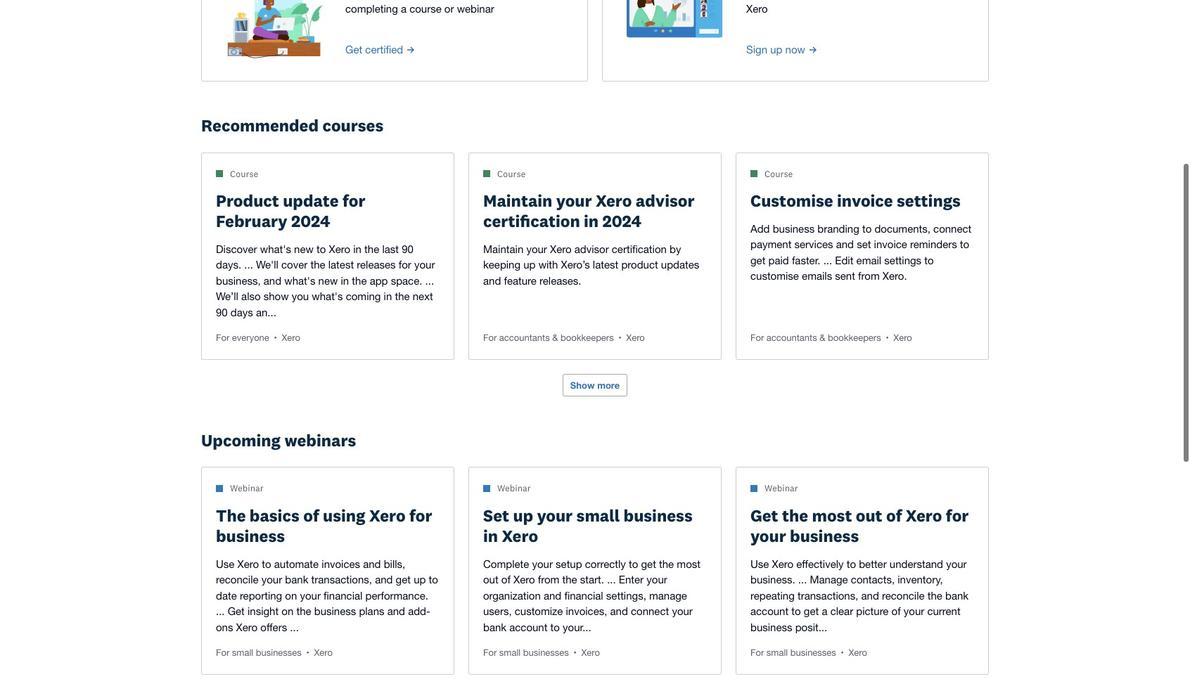 Task type: describe. For each thing, give the bounding box(es) containing it.
basics
[[250, 505, 300, 526]]

most inside get the most out of xero for your business
[[812, 505, 853, 526]]

customize
[[515, 606, 563, 618]]

small inside set up your small business in xero
[[577, 505, 620, 526]]

the down space.
[[395, 291, 410, 303]]

accountants for maintain your xero advisor certification in 2024
[[500, 333, 550, 344]]

understand
[[890, 558, 944, 570]]

out inside get the most out of xero for your business
[[856, 505, 883, 526]]

xero inside discover what's new to xero in the last 90 days. ... we'll cover the latest releases for your business, and what's new in the app space. ... we'll also show you what's coming in the next 90 days an...
[[329, 243, 351, 255]]

space.
[[391, 275, 423, 287]]

show more
[[571, 380, 620, 391]]

and down bills,
[[375, 574, 393, 586]]

connect inside complete your setup correctly to get the most out of xero from the start. ... enter your organization and financial settings, manage users, customize invoices, and connect your bank account to your...
[[631, 606, 669, 618]]

get for get certified
[[346, 44, 363, 56]]

invoice inside add business branding to documents, connect payment services and set invoice reminders to get paid faster. ... edit email settings to customise emails sent from xero.
[[874, 239, 908, 251]]

posit...
[[796, 622, 828, 634]]

transactions, inside use xero effectively to better understand your business. ... manage contacts, inventory, repeating transactions, and reconcile the bank account to get a clear picture of your current business posit...
[[798, 590, 859, 602]]

0 vertical spatial settings
[[897, 190, 961, 211]]

email
[[857, 255, 882, 267]]

add business branding to documents, connect payment services and set invoice reminders to get paid faster. ... edit email settings to customise emails sent from xero.
[[751, 223, 972, 282]]

0 vertical spatial on
[[285, 590, 297, 602]]

your inside maintain your xero advisor certification in 2024
[[556, 190, 592, 211]]

get the most out of xero for your business link
[[751, 505, 969, 547]]

updates
[[661, 259, 700, 271]]

correctly
[[585, 558, 626, 570]]

use for get the most out of xero for your business
[[751, 558, 769, 570]]

business inside add business branding to documents, connect payment services and set invoice reminders to get paid faster. ... edit email settings to customise emails sent from xero.
[[773, 223, 815, 235]]

we'll
[[256, 259, 279, 271]]

product update for february 2024
[[216, 190, 366, 231]]

branding
[[818, 223, 860, 235]]

use xero effectively to better understand your business. ... manage contacts, inventory, repeating transactions, and reconcile the bank account to get a clear picture of your current business posit...
[[751, 558, 969, 634]]

for accountants & bookkeepers for customise
[[751, 333, 881, 344]]

sign
[[747, 44, 768, 56]]

set up your small business in xero link
[[483, 505, 693, 547]]

xero inside get the most out of xero for your business
[[906, 505, 943, 526]]

the up coming
[[352, 275, 367, 287]]

users,
[[483, 606, 512, 618]]

get inside use xero effectively to better understand your business. ... manage contacts, inventory, repeating transactions, and reconcile the bank account to get a clear picture of your current business posit...
[[804, 606, 819, 618]]

performance.
[[366, 590, 429, 602]]

course for maintain
[[498, 168, 526, 179]]

get inside complete your setup correctly to get the most out of xero from the start. ... enter your organization and financial settings, manage users, customize invoices, and connect your bank account to your...
[[641, 558, 656, 570]]

xero inside the basics of using xero for business
[[369, 505, 406, 526]]

up inside maintain your xero advisor certification by keeping up with xero's latest product updates and feature releases.
[[524, 259, 536, 271]]

webinar for the
[[765, 483, 799, 494]]

start.
[[580, 574, 604, 586]]

for for set up your small business in xero
[[483, 648, 497, 659]]

... inside add business branding to documents, connect payment services and set invoice reminders to get paid faster. ... edit email settings to customise emails sent from xero.
[[824, 255, 833, 267]]

your up reporting
[[262, 574, 282, 586]]

for inside get the most out of xero for your business
[[946, 505, 969, 526]]

for inside 'product update for february 2024'
[[343, 190, 366, 211]]

more
[[598, 380, 620, 391]]

webinar for up
[[498, 483, 531, 494]]

your...
[[563, 622, 592, 634]]

your down automate
[[300, 590, 321, 602]]

documents,
[[875, 223, 931, 235]]

the up releases
[[365, 243, 379, 255]]

your inside maintain your xero advisor certification by keeping up with xero's latest product updates and feature releases.
[[527, 243, 547, 255]]

to inside discover what's new to xero in the last 90 days. ... we'll cover the latest releases for your business, and what's new in the app space. ... we'll also show you what's coming in the next 90 days an...
[[317, 243, 326, 255]]

latest inside maintain your xero advisor certification by keeping up with xero's latest product updates and feature releases.
[[593, 259, 619, 271]]

a
[[822, 606, 828, 618]]

xero down picture
[[849, 648, 868, 659]]

maintain your xero advisor certification in 2024 link
[[483, 190, 695, 231]]

keeping
[[483, 259, 521, 271]]

for accountants & bookkeepers for maintain
[[483, 333, 614, 344]]

plans
[[359, 606, 385, 618]]

discover what's new to xero in the last 90 days. ... we'll cover the latest releases for your business, and what's new in the app space. ... we'll also show you what's coming in the next 90 days an...
[[216, 243, 435, 319]]

... up ons
[[216, 606, 225, 618]]

an...
[[256, 307, 276, 319]]

... up the next
[[425, 275, 434, 287]]

for for maintain your xero advisor certification in 2024
[[483, 333, 497, 344]]

get certified
[[346, 44, 403, 56]]

get inside add business branding to documents, connect payment services and set invoice reminders to get paid faster. ... edit email settings to customise emails sent from xero.
[[751, 255, 766, 267]]

& for maintain
[[553, 333, 558, 344]]

manage
[[810, 574, 848, 586]]

edit
[[836, 255, 854, 267]]

to up posit...
[[792, 606, 801, 618]]

february
[[216, 210, 288, 231]]

the inside use xero effectively to better understand your business. ... manage contacts, inventory, repeating transactions, and reconcile the bank account to get a clear picture of your current business posit...
[[928, 590, 943, 602]]

organization
[[483, 590, 541, 602]]

get inside use xero to automate invoices and bills, reconcile your bank transactions, and get up to date reporting on your financial performance. ... get insight on the business plans and add- ons xero offers ...
[[396, 574, 411, 586]]

set
[[483, 505, 509, 526]]

bills,
[[384, 558, 405, 570]]

insight
[[248, 606, 279, 618]]

and left bills,
[[363, 558, 381, 570]]

repeating
[[751, 590, 795, 602]]

emails
[[802, 270, 833, 282]]

complete
[[483, 558, 529, 570]]

bank inside use xero to automate invoices and bills, reconcile your bank transactions, and get up to date reporting on your financial performance. ... get insight on the business plans and add- ons xero offers ...
[[285, 574, 309, 586]]

in for discover
[[353, 243, 362, 255]]

maintain your xero advisor certification in 2024
[[483, 190, 695, 231]]

get the most out of xero for your business
[[751, 505, 969, 547]]

businesses for set up your small business in xero
[[523, 648, 569, 659]]

invoices
[[322, 558, 360, 570]]

your up manage
[[647, 574, 668, 586]]

business inside get the most out of xero for your business
[[790, 526, 859, 547]]

business inside the basics of using xero for business
[[216, 526, 285, 547]]

add
[[751, 223, 770, 235]]

app
[[370, 275, 388, 287]]

accountants for customise invoice settings
[[767, 333, 817, 344]]

faster.
[[792, 255, 821, 267]]

xero right ons
[[236, 622, 258, 634]]

manage
[[649, 590, 687, 602]]

to up set
[[863, 223, 872, 235]]

maintain your xero advisor certification by keeping up with xero's latest product updates and feature releases.
[[483, 243, 700, 287]]

contacts,
[[851, 574, 895, 586]]

businesses for get the most out of xero for your business
[[791, 648, 837, 659]]

releases.
[[540, 275, 582, 287]]

businesses for the basics of using xero for business
[[256, 648, 302, 659]]

of inside complete your setup correctly to get the most out of xero from the start. ... enter your organization and financial settings, manage users, customize invoices, and connect your bank account to your...
[[502, 574, 511, 586]]

business,
[[216, 275, 261, 287]]

the up manage
[[659, 558, 674, 570]]

set up your small business in xero
[[483, 505, 693, 547]]

0 horizontal spatial new
[[294, 243, 314, 255]]

bookkeepers for your
[[561, 333, 614, 344]]

0 vertical spatial 90
[[402, 243, 414, 255]]

of inside get the most out of xero for your business
[[887, 505, 902, 526]]

in for set
[[483, 526, 498, 547]]

up inside use xero to automate invoices and bills, reconcile your bank transactions, and get up to date reporting on your financial performance. ... get insight on the business plans and add- ons xero offers ...
[[414, 574, 426, 586]]

your right understand
[[947, 558, 967, 570]]

business inside use xero effectively to better understand your business. ... manage contacts, inventory, repeating transactions, and reconcile the bank account to get a clear picture of your current business posit...
[[751, 622, 793, 634]]

to right reminders at top
[[960, 239, 970, 251]]

add-
[[408, 606, 431, 618]]

settings,
[[606, 590, 647, 602]]

reminders
[[911, 239, 958, 251]]

and inside discover what's new to xero in the last 90 days. ... we'll cover the latest releases for your business, and what's new in the app space. ... we'll also show you what's coming in the next 90 days an...
[[264, 275, 282, 287]]

bank inside complete your setup correctly to get the most out of xero from the start. ... enter your organization and financial settings, manage users, customize invoices, and connect your bank account to your...
[[483, 622, 507, 634]]

upcoming webinars
[[201, 430, 356, 451]]

xero.
[[883, 270, 907, 282]]

certification for by
[[612, 243, 667, 255]]

and down performance.
[[388, 606, 405, 618]]

by
[[670, 243, 681, 255]]

get for get the most out of xero for your business
[[751, 505, 779, 526]]

to left the better
[[847, 558, 856, 570]]

we'll
[[216, 291, 238, 303]]

ons
[[216, 622, 233, 634]]

customise
[[751, 270, 799, 282]]

using
[[323, 505, 366, 526]]

account inside complete your setup correctly to get the most out of xero from the start. ... enter your organization and financial settings, manage users, customize invoices, and connect your bank account to your...
[[510, 622, 548, 634]]

to left your...
[[551, 622, 560, 634]]

use xero to automate invoices and bills, reconcile your bank transactions, and get up to date reporting on your financial performance. ... get insight on the business plans and add- ons xero offers ...
[[216, 558, 438, 634]]

course for product
[[230, 168, 258, 179]]

better
[[859, 558, 887, 570]]

... left the we'll
[[244, 259, 253, 271]]

up left now
[[771, 44, 783, 56]]

webinars
[[285, 430, 356, 451]]

xero down your...
[[582, 648, 600, 659]]

complete your setup correctly to get the most out of xero from the start. ... enter your organization and financial settings, manage users, customize invoices, and connect your bank account to your...
[[483, 558, 701, 634]]

reporting
[[240, 590, 282, 602]]

for for get the most out of xero for your business
[[751, 648, 764, 659]]

for inside the basics of using xero for business
[[410, 505, 432, 526]]

to up enter
[[629, 558, 638, 570]]

recommended
[[201, 115, 319, 136]]

sent
[[836, 270, 856, 282]]

the inside get the most out of xero for your business
[[783, 505, 809, 526]]

xero up reporting
[[238, 558, 259, 570]]

product update for february 2024 link
[[216, 190, 366, 231]]

small for get the most out of xero for your business
[[767, 648, 788, 659]]

certification for in
[[483, 210, 580, 231]]

show more button
[[563, 374, 628, 397]]

set
[[857, 239, 871, 251]]

... right offers
[[290, 622, 299, 634]]

in for maintain
[[584, 210, 599, 231]]

of inside the basics of using xero for business
[[303, 505, 319, 526]]

your down manage
[[672, 606, 693, 618]]

course for customise
[[765, 168, 793, 179]]

in down the app
[[384, 291, 392, 303]]

to left automate
[[262, 558, 271, 570]]



Task type: locate. For each thing, give the bounding box(es) containing it.
2 for small businesses from the left
[[483, 648, 569, 659]]

0 horizontal spatial financial
[[324, 590, 363, 602]]

of up the better
[[887, 505, 902, 526]]

1 horizontal spatial webinar
[[498, 483, 531, 494]]

settings up documents,
[[897, 190, 961, 211]]

1 vertical spatial certification
[[612, 243, 667, 255]]

to
[[863, 223, 872, 235], [960, 239, 970, 251], [317, 243, 326, 255], [925, 255, 934, 267], [262, 558, 271, 570], [629, 558, 638, 570], [847, 558, 856, 570], [429, 574, 438, 586], [792, 606, 801, 618], [551, 622, 560, 634]]

0 horizontal spatial businesses
[[256, 648, 302, 659]]

advisor inside maintain your xero advisor certification in 2024
[[636, 190, 695, 211]]

xero down use xero to automate invoices and bills, reconcile your bank transactions, and get up to date reporting on your financial performance. ... get insight on the business plans and add- ons xero offers ...
[[314, 648, 333, 659]]

use up date
[[216, 558, 235, 570]]

small for the basics of using xero for business
[[232, 648, 253, 659]]

most up manage
[[677, 558, 701, 570]]

use up business.
[[751, 558, 769, 570]]

1 maintain from the top
[[483, 190, 553, 211]]

what's up the we'll
[[260, 243, 291, 255]]

0 horizontal spatial for small businesses
[[216, 648, 302, 659]]

get left a
[[804, 606, 819, 618]]

xero right "everyone"
[[282, 333, 300, 344]]

bookkeepers for invoice
[[828, 333, 881, 344]]

1 horizontal spatial latest
[[593, 259, 619, 271]]

1 vertical spatial on
[[282, 606, 294, 618]]

small
[[577, 505, 620, 526], [232, 648, 253, 659], [500, 648, 521, 659], [767, 648, 788, 659]]

0 horizontal spatial reconcile
[[216, 574, 259, 586]]

bank
[[285, 574, 309, 586], [946, 590, 969, 602], [483, 622, 507, 634]]

1 horizontal spatial 2024
[[603, 210, 642, 231]]

2 latest from the left
[[593, 259, 619, 271]]

... inside complete your setup correctly to get the most out of xero from the start. ... enter your organization and financial settings, manage users, customize invoices, and connect your bank account to your...
[[607, 574, 616, 586]]

business down repeating
[[751, 622, 793, 634]]

invoice
[[837, 190, 893, 211], [874, 239, 908, 251]]

discover
[[216, 243, 257, 255]]

maintain for maintain your xero advisor certification by keeping up with xero's latest product updates and feature releases.
[[483, 243, 524, 255]]

for small businesses down customize
[[483, 648, 569, 659]]

0 vertical spatial certification
[[483, 210, 580, 231]]

xero inside set up your small business in xero
[[502, 526, 538, 547]]

businesses
[[256, 648, 302, 659], [523, 648, 569, 659], [791, 648, 837, 659]]

1 vertical spatial reconcile
[[882, 590, 925, 602]]

1 horizontal spatial businesses
[[523, 648, 569, 659]]

sign up now
[[747, 44, 806, 56]]

automate
[[274, 558, 319, 570]]

1 horizontal spatial accountants
[[767, 333, 817, 344]]

0 horizontal spatial webinar
[[230, 483, 264, 494]]

show
[[571, 380, 595, 391]]

bookkeepers down 'sent'
[[828, 333, 881, 344]]

up
[[771, 44, 783, 56], [524, 259, 536, 271], [513, 505, 533, 526], [414, 574, 426, 586]]

financial inside complete your setup correctly to get the most out of xero from the start. ... enter your organization and financial settings, manage users, customize invoices, and connect your bank account to your...
[[565, 590, 604, 602]]

certified
[[365, 44, 403, 56]]

days.
[[216, 259, 241, 271]]

clear
[[831, 606, 854, 618]]

2 businesses from the left
[[523, 648, 569, 659]]

connect
[[934, 223, 972, 235], [631, 606, 669, 618]]

1 horizontal spatial for accountants & bookkeepers
[[751, 333, 881, 344]]

1 businesses from the left
[[256, 648, 302, 659]]

and up picture
[[862, 590, 880, 602]]

1 horizontal spatial financial
[[565, 590, 604, 602]]

the right cover on the top
[[311, 259, 326, 271]]

get inside use xero to automate invoices and bills, reconcile your bank transactions, and get up to date reporting on your financial performance. ... get insight on the business plans and add- ons xero offers ...
[[228, 606, 245, 618]]

2 horizontal spatial get
[[751, 505, 779, 526]]

the up current at the right bottom
[[928, 590, 943, 602]]

bank inside use xero effectively to better understand your business. ... manage contacts, inventory, repeating transactions, and reconcile the bank account to get a clear picture of your current business posit...
[[946, 590, 969, 602]]

next
[[413, 291, 433, 303]]

0 vertical spatial get
[[346, 44, 363, 56]]

xero down xero.
[[894, 333, 912, 344]]

and up edit
[[836, 239, 854, 251]]

1 vertical spatial invoice
[[874, 239, 908, 251]]

0 horizontal spatial latest
[[328, 259, 354, 271]]

0 horizontal spatial bookkeepers
[[561, 333, 614, 344]]

2 vertical spatial get
[[228, 606, 245, 618]]

small down repeating
[[767, 648, 788, 659]]

business inside use xero to automate invoices and bills, reconcile your bank transactions, and get up to date reporting on your financial performance. ... get insight on the business plans and add- ons xero offers ...
[[314, 606, 356, 618]]

maintain inside maintain your xero advisor certification by keeping up with xero's latest product updates and feature releases.
[[483, 243, 524, 255]]

transactions, inside use xero to automate invoices and bills, reconcile your bank transactions, and get up to date reporting on your financial performance. ... get insight on the business plans and add- ons xero offers ...
[[311, 574, 372, 586]]

payment
[[751, 239, 792, 251]]

xero up complete
[[502, 526, 538, 547]]

webinar
[[230, 483, 264, 494], [498, 483, 531, 494], [765, 483, 799, 494]]

customise
[[751, 190, 834, 211]]

xero left last in the left of the page
[[329, 243, 351, 255]]

latest right xero's
[[593, 259, 619, 271]]

1 & from the left
[[553, 333, 558, 344]]

2 horizontal spatial bank
[[946, 590, 969, 602]]

0 vertical spatial out
[[856, 505, 883, 526]]

1 horizontal spatial for small businesses
[[483, 648, 569, 659]]

1 horizontal spatial account
[[751, 606, 789, 618]]

1 horizontal spatial out
[[856, 505, 883, 526]]

for small businesses down offers
[[216, 648, 302, 659]]

for accountants & bookkeepers down emails
[[751, 333, 881, 344]]

new
[[294, 243, 314, 255], [318, 275, 338, 287]]

and inside add business branding to documents, connect payment services and set invoice reminders to get paid faster. ... edit email settings to customise emails sent from xero.
[[836, 239, 854, 251]]

0 horizontal spatial bank
[[285, 574, 309, 586]]

for small businesses for the basics of using xero for business
[[216, 648, 302, 659]]

1 vertical spatial 90
[[216, 307, 228, 319]]

your left current at the right bottom
[[904, 606, 925, 618]]

1 latest from the left
[[328, 259, 354, 271]]

paid
[[769, 255, 789, 267]]

most
[[812, 505, 853, 526], [677, 558, 701, 570]]

2 webinar from the left
[[498, 483, 531, 494]]

your inside get the most out of xero for your business
[[751, 526, 787, 547]]

reconcile up date
[[216, 574, 259, 586]]

out up the better
[[856, 505, 883, 526]]

2 maintain from the top
[[483, 243, 524, 255]]

2 horizontal spatial businesses
[[791, 648, 837, 659]]

of right picture
[[892, 606, 901, 618]]

1 financial from the left
[[324, 590, 363, 602]]

1 horizontal spatial bookkeepers
[[828, 333, 881, 344]]

0 horizontal spatial advisor
[[575, 243, 609, 255]]

business left the plans
[[314, 606, 356, 618]]

up up performance.
[[414, 574, 426, 586]]

get up business.
[[751, 505, 779, 526]]

to down reminders at top
[[925, 255, 934, 267]]

your up space.
[[414, 259, 435, 271]]

maintain for maintain your xero advisor certification in 2024
[[483, 190, 553, 211]]

advisor for 2024
[[636, 190, 695, 211]]

transactions,
[[311, 574, 372, 586], [798, 590, 859, 602]]

the down setup
[[563, 574, 577, 586]]

0 vertical spatial from
[[859, 270, 880, 282]]

0 vertical spatial advisor
[[636, 190, 695, 211]]

1 bookkeepers from the left
[[561, 333, 614, 344]]

xero up business.
[[772, 558, 794, 570]]

advisor inside maintain your xero advisor certification by keeping up with xero's latest product updates and feature releases.
[[575, 243, 609, 255]]

0 vertical spatial connect
[[934, 223, 972, 235]]

2 bookkeepers from the left
[[828, 333, 881, 344]]

in inside set up your small business in xero
[[483, 526, 498, 547]]

xero up with
[[550, 243, 572, 255]]

accountants
[[500, 333, 550, 344], [767, 333, 817, 344]]

1 vertical spatial connect
[[631, 606, 669, 618]]

and up "show"
[[264, 275, 282, 287]]

in
[[584, 210, 599, 231], [353, 243, 362, 255], [341, 275, 349, 287], [384, 291, 392, 303], [483, 526, 498, 547]]

from down email
[[859, 270, 880, 282]]

for
[[216, 333, 230, 344], [483, 333, 497, 344], [751, 333, 764, 344], [216, 648, 230, 659], [483, 648, 497, 659], [751, 648, 764, 659]]

offers
[[261, 622, 287, 634]]

2 horizontal spatial course
[[765, 168, 793, 179]]

latest
[[328, 259, 354, 271], [593, 259, 619, 271]]

1 horizontal spatial get
[[346, 44, 363, 56]]

for everyone
[[216, 333, 269, 344]]

your inside set up your small business in xero
[[537, 505, 573, 526]]

for small businesses for get the most out of xero for your business
[[751, 648, 837, 659]]

the
[[365, 243, 379, 255], [311, 259, 326, 271], [352, 275, 367, 287], [395, 291, 410, 303], [783, 505, 809, 526], [659, 558, 674, 570], [563, 574, 577, 586], [928, 590, 943, 602], [297, 606, 311, 618]]

0 vertical spatial new
[[294, 243, 314, 255]]

also
[[241, 291, 261, 303]]

of
[[303, 505, 319, 526], [887, 505, 902, 526], [502, 574, 511, 586], [892, 606, 901, 618]]

1 horizontal spatial advisor
[[636, 190, 695, 211]]

xero up understand
[[906, 505, 943, 526]]

feature
[[504, 275, 537, 287]]

and down settings,
[[611, 606, 628, 618]]

xero right 'using' at the left bottom
[[369, 505, 406, 526]]

settings
[[897, 190, 961, 211], [885, 255, 922, 267]]

0 vertical spatial most
[[812, 505, 853, 526]]

3 course from the left
[[765, 168, 793, 179]]

xero inside maintain your xero advisor certification in 2024
[[596, 190, 632, 211]]

xero up organization
[[514, 574, 535, 586]]

0 horizontal spatial transactions,
[[311, 574, 372, 586]]

webinar for basics
[[230, 483, 264, 494]]

2024 inside maintain your xero advisor certification in 2024
[[603, 210, 642, 231]]

what's right you
[[312, 291, 343, 303]]

update
[[283, 190, 339, 211]]

0 horizontal spatial get
[[228, 606, 245, 618]]

in up coming
[[341, 275, 349, 287]]

financial up invoices,
[[565, 590, 604, 602]]

business up enter
[[624, 505, 693, 526]]

services
[[795, 239, 834, 251]]

xero up show more button
[[626, 333, 645, 344]]

for small businesses for set up your small business in xero
[[483, 648, 569, 659]]

1 vertical spatial new
[[318, 275, 338, 287]]

1 horizontal spatial use
[[751, 558, 769, 570]]

2 horizontal spatial for small businesses
[[751, 648, 837, 659]]

for accountants & bookkeepers up show
[[483, 333, 614, 344]]

and inside maintain your xero advisor certification by keeping up with xero's latest product updates and feature releases.
[[483, 275, 501, 287]]

0 horizontal spatial use
[[216, 558, 235, 570]]

date
[[216, 590, 237, 602]]

recommended courses
[[201, 115, 384, 136]]

financial down invoices
[[324, 590, 363, 602]]

1 horizontal spatial course
[[498, 168, 526, 179]]

... down effectively
[[799, 574, 807, 586]]

1 horizontal spatial certification
[[612, 243, 667, 255]]

certification inside maintain your xero advisor certification by keeping up with xero's latest product updates and feature releases.
[[612, 243, 667, 255]]

reconcile down inventory,
[[882, 590, 925, 602]]

1 horizontal spatial new
[[318, 275, 338, 287]]

1 vertical spatial transactions,
[[798, 590, 859, 602]]

from down setup
[[538, 574, 560, 586]]

1 accountants from the left
[[500, 333, 550, 344]]

1 horizontal spatial most
[[812, 505, 853, 526]]

2 & from the left
[[820, 333, 826, 344]]

2 accountants from the left
[[767, 333, 817, 344]]

0 vertical spatial account
[[751, 606, 789, 618]]

get
[[346, 44, 363, 56], [751, 505, 779, 526], [228, 606, 245, 618]]

you
[[292, 291, 309, 303]]

use for the basics of using xero for business
[[216, 558, 235, 570]]

financial inside use xero to automate invoices and bills, reconcile your bank transactions, and get up to date reporting on your financial performance. ... get insight on the business plans and add- ons xero offers ...
[[324, 590, 363, 602]]

xero's
[[561, 259, 590, 271]]

of down complete
[[502, 574, 511, 586]]

for for the basics of using xero for business
[[216, 648, 230, 659]]

settings inside add business branding to documents, connect payment services and set invoice reminders to get paid faster. ... edit email settings to customise emails sent from xero.
[[885, 255, 922, 267]]

accountants down the customise
[[767, 333, 817, 344]]

bookkeepers up show
[[561, 333, 614, 344]]

0 horizontal spatial account
[[510, 622, 548, 634]]

in inside maintain your xero advisor certification in 2024
[[584, 210, 599, 231]]

advisor up 'by'
[[636, 190, 695, 211]]

0 horizontal spatial 2024
[[291, 210, 330, 231]]

your inside discover what's new to xero in the last 90 days. ... we'll cover the latest releases for your business, and what's new in the app space. ... we'll also show you what's coming in the next 90 days an...
[[414, 259, 435, 271]]

inventory,
[[898, 574, 943, 586]]

1 vertical spatial out
[[483, 574, 499, 586]]

xero inside use xero effectively to better understand your business. ... manage contacts, inventory, repeating transactions, and reconcile the bank account to get a clear picture of your current business posit...
[[772, 558, 794, 570]]

for small businesses
[[216, 648, 302, 659], [483, 648, 569, 659], [751, 648, 837, 659]]

2 horizontal spatial webinar
[[765, 483, 799, 494]]

1 2024 from the left
[[291, 210, 330, 231]]

0 horizontal spatial connect
[[631, 606, 669, 618]]

0 horizontal spatial course
[[230, 168, 258, 179]]

picture
[[857, 606, 889, 618]]

courses
[[323, 115, 384, 136]]

for for customise invoice settings
[[751, 333, 764, 344]]

business up services
[[773, 223, 815, 235]]

3 webinar from the left
[[765, 483, 799, 494]]

what's up you
[[284, 275, 316, 287]]

0 horizontal spatial accountants
[[500, 333, 550, 344]]

account inside use xero effectively to better understand your business. ... manage contacts, inventory, repeating transactions, and reconcile the bank account to get a clear picture of your current business posit...
[[751, 606, 789, 618]]

releases
[[357, 259, 396, 271]]

businesses down posit...
[[791, 648, 837, 659]]

bank down automate
[[285, 574, 309, 586]]

to up add-
[[429, 574, 438, 586]]

2024 inside 'product update for february 2024'
[[291, 210, 330, 231]]

1 vertical spatial most
[[677, 558, 701, 570]]

for inside discover what's new to xero in the last 90 days. ... we'll cover the latest releases for your business, and what's new in the app space. ... we'll also show you what's coming in the next 90 days an...
[[399, 259, 412, 271]]

1 vertical spatial advisor
[[575, 243, 609, 255]]

0 vertical spatial what's
[[260, 243, 291, 255]]

upcoming
[[201, 430, 281, 451]]

1 for small businesses from the left
[[216, 648, 302, 659]]

and up customize
[[544, 590, 562, 602]]

0 vertical spatial invoice
[[837, 190, 893, 211]]

1 horizontal spatial bank
[[483, 622, 507, 634]]

transactions, down manage
[[798, 590, 859, 602]]

1 horizontal spatial &
[[820, 333, 826, 344]]

1 horizontal spatial transactions,
[[798, 590, 859, 602]]

xero inside complete your setup correctly to get the most out of xero from the start. ... enter your organization and financial settings, manage users, customize invoices, and connect your bank account to your...
[[514, 574, 535, 586]]

0 horizontal spatial for accountants & bookkeepers
[[483, 333, 614, 344]]

the right insight
[[297, 606, 311, 618]]

bookkeepers
[[561, 333, 614, 344], [828, 333, 881, 344]]

use inside use xero effectively to better understand your business. ... manage contacts, inventory, repeating transactions, and reconcile the bank account to get a clear picture of your current business posit...
[[751, 558, 769, 570]]

1 use from the left
[[216, 558, 235, 570]]

0 vertical spatial bank
[[285, 574, 309, 586]]

1 vertical spatial maintain
[[483, 243, 524, 255]]

2 use from the left
[[751, 558, 769, 570]]

of inside use xero effectively to better understand your business. ... manage contacts, inventory, repeating transactions, and reconcile the bank account to get a clear picture of your current business posit...
[[892, 606, 901, 618]]

1 vertical spatial account
[[510, 622, 548, 634]]

your up with
[[527, 243, 547, 255]]

use inside use xero to automate invoices and bills, reconcile your bank transactions, and get up to date reporting on your financial performance. ... get insight on the business plans and add- ons xero offers ...
[[216, 558, 235, 570]]

2 vertical spatial what's
[[312, 291, 343, 303]]

for accountants & bookkeepers
[[483, 333, 614, 344], [751, 333, 881, 344]]

show
[[264, 291, 289, 303]]

... left edit
[[824, 255, 833, 267]]

0 horizontal spatial certification
[[483, 210, 580, 231]]

advisor for keeping
[[575, 243, 609, 255]]

invoices,
[[566, 606, 608, 618]]

in up complete
[[483, 526, 498, 547]]

0 horizontal spatial 90
[[216, 307, 228, 319]]

customise invoice settings link
[[751, 190, 961, 211]]

out inside complete your setup correctly to get the most out of xero from the start. ... enter your organization and financial settings, manage users, customize invoices, and connect your bank account to your...
[[483, 574, 499, 586]]

90
[[402, 243, 414, 255], [216, 307, 228, 319]]

... inside use xero effectively to better understand your business. ... manage contacts, inventory, repeating transactions, and reconcile the bank account to get a clear picture of your current business posit...
[[799, 574, 807, 586]]

xero
[[596, 190, 632, 211], [329, 243, 351, 255], [550, 243, 572, 255], [282, 333, 300, 344], [626, 333, 645, 344], [894, 333, 912, 344], [369, 505, 406, 526], [906, 505, 943, 526], [502, 526, 538, 547], [238, 558, 259, 570], [772, 558, 794, 570], [514, 574, 535, 586], [236, 622, 258, 634], [314, 648, 333, 659], [582, 648, 600, 659], [849, 648, 868, 659]]

business
[[773, 223, 815, 235], [624, 505, 693, 526], [216, 526, 285, 547], [790, 526, 859, 547], [314, 606, 356, 618], [751, 622, 793, 634]]

advisor up xero's
[[575, 243, 609, 255]]

2024 up product
[[603, 210, 642, 231]]

0 horizontal spatial out
[[483, 574, 499, 586]]

1 vertical spatial what's
[[284, 275, 316, 287]]

2 financial from the left
[[565, 590, 604, 602]]

2 vertical spatial bank
[[483, 622, 507, 634]]

1 for accountants & bookkeepers from the left
[[483, 333, 614, 344]]

0 horizontal spatial most
[[677, 558, 701, 570]]

maintain inside maintain your xero advisor certification in 2024
[[483, 190, 553, 211]]

business up effectively
[[790, 526, 859, 547]]

the inside use xero to automate invoices and bills, reconcile your bank transactions, and get up to date reporting on your financial performance. ... get insight on the business plans and add- ons xero offers ...
[[297, 606, 311, 618]]

the
[[216, 505, 246, 526]]

certification up with
[[483, 210, 580, 231]]

business inside set up your small business in xero
[[624, 505, 693, 526]]

up right set
[[513, 505, 533, 526]]

small for set up your small business in xero
[[500, 648, 521, 659]]

1 horizontal spatial connect
[[934, 223, 972, 235]]

effectively
[[797, 558, 844, 570]]

business.
[[751, 574, 796, 586]]

everyone
[[232, 333, 269, 344]]

financial for small
[[565, 590, 604, 602]]

accountants down feature
[[500, 333, 550, 344]]

connect inside add business branding to documents, connect payment services and set invoice reminders to get paid faster. ... edit email settings to customise emails sent from xero.
[[934, 223, 972, 235]]

get inside get the most out of xero for your business
[[751, 505, 779, 526]]

course
[[230, 168, 258, 179], [498, 168, 526, 179], [765, 168, 793, 179]]

0 horizontal spatial from
[[538, 574, 560, 586]]

from inside complete your setup correctly to get the most out of xero from the start. ... enter your organization and financial settings, manage users, customize invoices, and connect your bank account to your...
[[538, 574, 560, 586]]

for for product update for february 2024
[[216, 333, 230, 344]]

account
[[751, 606, 789, 618], [510, 622, 548, 634]]

1 horizontal spatial from
[[859, 270, 880, 282]]

1 vertical spatial bank
[[946, 590, 969, 602]]

1 webinar from the left
[[230, 483, 264, 494]]

2 2024 from the left
[[603, 210, 642, 231]]

with
[[539, 259, 558, 271]]

your left setup
[[532, 558, 553, 570]]

connect down manage
[[631, 606, 669, 618]]

reconcile inside use xero effectively to better understand your business. ... manage contacts, inventory, repeating transactions, and reconcile the bank account to get a clear picture of your current business posit...
[[882, 590, 925, 602]]

settings up xero.
[[885, 255, 922, 267]]

xero inside maintain your xero advisor certification by keeping up with xero's latest product updates and feature releases.
[[550, 243, 572, 255]]

2 course from the left
[[498, 168, 526, 179]]

now
[[786, 44, 806, 56]]

1 horizontal spatial reconcile
[[882, 590, 925, 602]]

from
[[859, 270, 880, 282], [538, 574, 560, 586]]

last
[[382, 243, 399, 255]]

1 vertical spatial from
[[538, 574, 560, 586]]

and inside use xero effectively to better understand your business. ... manage contacts, inventory, repeating transactions, and reconcile the bank account to get a clear picture of your current business posit...
[[862, 590, 880, 602]]

3 businesses from the left
[[791, 648, 837, 659]]

most inside complete your setup correctly to get the most out of xero from the start. ... enter your organization and financial settings, manage users, customize invoices, and connect your bank account to your...
[[677, 558, 701, 570]]

get up performance.
[[396, 574, 411, 586]]

0 vertical spatial transactions,
[[311, 574, 372, 586]]

setup
[[556, 558, 582, 570]]

from inside add business branding to documents, connect payment services and set invoice reminders to get paid faster. ... edit email settings to customise emails sent from xero.
[[859, 270, 880, 282]]

maintain
[[483, 190, 553, 211], [483, 243, 524, 255]]

2 for accountants & bookkeepers from the left
[[751, 333, 881, 344]]

0 vertical spatial reconcile
[[216, 574, 259, 586]]

1 horizontal spatial 90
[[402, 243, 414, 255]]

reconcile inside use xero to automate invoices and bills, reconcile your bank transactions, and get up to date reporting on your financial performance. ... get insight on the business plans and add- ons xero offers ...
[[216, 574, 259, 586]]

1 vertical spatial get
[[751, 505, 779, 526]]

0 vertical spatial maintain
[[483, 190, 553, 211]]

financial for using
[[324, 590, 363, 602]]

coming
[[346, 291, 381, 303]]

0 horizontal spatial &
[[553, 333, 558, 344]]

& down emails
[[820, 333, 826, 344]]

most up effectively
[[812, 505, 853, 526]]

certification
[[483, 210, 580, 231], [612, 243, 667, 255]]

account down repeating
[[751, 606, 789, 618]]

90 right last in the left of the page
[[402, 243, 414, 255]]

3 for small businesses from the left
[[751, 648, 837, 659]]

small up correctly
[[577, 505, 620, 526]]

& for customise
[[820, 333, 826, 344]]

businesses down your...
[[523, 648, 569, 659]]

certification inside maintain your xero advisor certification in 2024
[[483, 210, 580, 231]]

up inside set up your small business in xero
[[513, 505, 533, 526]]

bank up current at the right bottom
[[946, 590, 969, 602]]

1 course from the left
[[230, 168, 258, 179]]

1 vertical spatial settings
[[885, 255, 922, 267]]

out down complete
[[483, 574, 499, 586]]

latest inside discover what's new to xero in the last 90 days. ... we'll cover the latest releases for your business, and what's new in the app space. ... we'll also show you what's coming in the next 90 days an...
[[328, 259, 354, 271]]



Task type: vqa. For each thing, say whether or not it's contained in the screenshot.
basics
yes



